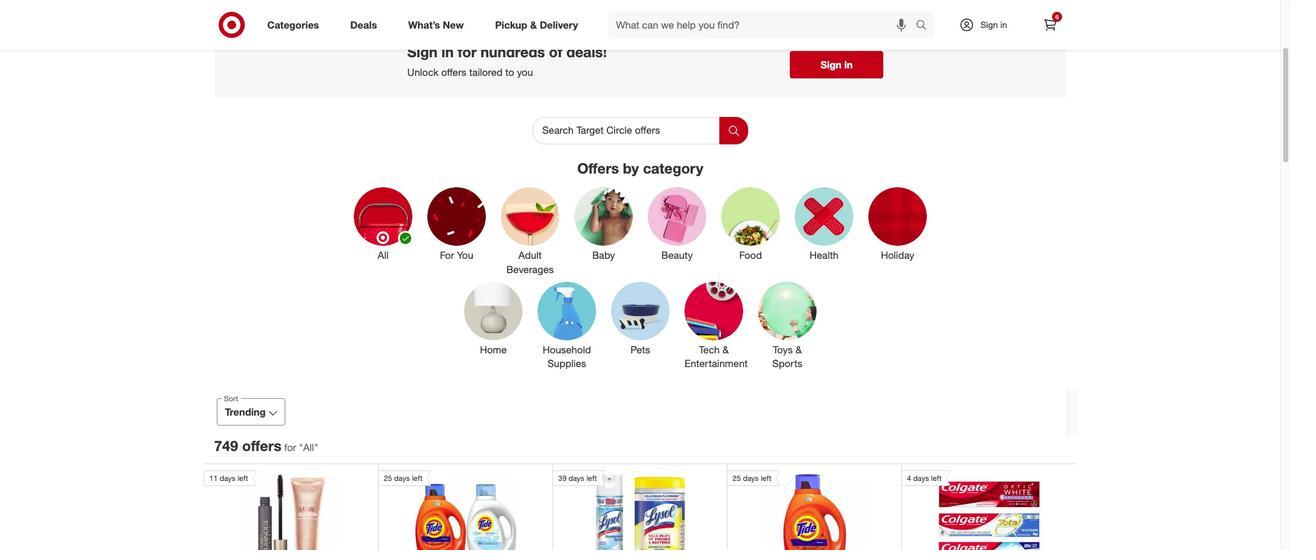 Task type: vqa. For each thing, say whether or not it's contained in the screenshot.
'Apply.' within the Only ships with $35 orders Free shipping * * Exclusions Apply. In stock at  Baton Rouge Siegen Ready within 2 hours with pickup
no



Task type: locate. For each thing, give the bounding box(es) containing it.
"
[[299, 442, 303, 455], [314, 442, 318, 455]]

1 left from the left
[[238, 474, 248, 484]]

trending
[[225, 407, 266, 419]]

pickup
[[495, 18, 528, 31]]

3 left from the left
[[587, 474, 597, 484]]

2 25 from the left
[[733, 474, 741, 484]]

1 vertical spatial for
[[284, 442, 296, 455]]

& for toys
[[796, 344, 802, 356]]

& inside toys & sports
[[796, 344, 802, 356]]

1 horizontal spatial in
[[845, 59, 853, 71]]

what's new link
[[398, 11, 480, 39]]

sports
[[773, 358, 803, 370]]

left for second 25 days left button from right
[[412, 474, 423, 484]]

25 days left
[[384, 474, 423, 484], [733, 474, 772, 484]]

you
[[457, 249, 474, 262]]

for up offers
[[458, 43, 477, 60]]

days for second 25 days left button from right
[[394, 474, 410, 484]]

1 horizontal spatial 25 days left button
[[727, 471, 865, 551]]

None text field
[[533, 117, 720, 145]]

0 horizontal spatial all
[[303, 442, 314, 455]]

1 horizontal spatial for
[[458, 43, 477, 60]]

search button
[[911, 11, 941, 41]]

25 days left button
[[378, 471, 516, 551], [727, 471, 865, 551]]

0 vertical spatial all
[[378, 249, 389, 262]]

0 horizontal spatial sign in
[[821, 59, 853, 71]]

pets
[[631, 344, 651, 356]]

home
[[480, 344, 507, 356]]

new
[[443, 18, 464, 31]]

deals!
[[567, 43, 607, 60]]

1 days from the left
[[220, 474, 236, 484]]

0 horizontal spatial in
[[442, 43, 454, 60]]

1 vertical spatial sign in
[[821, 59, 853, 71]]

left for 11 days left button
[[238, 474, 248, 484]]

tech
[[699, 344, 720, 356]]

2 horizontal spatial in
[[1001, 19, 1008, 30]]

days for 4 days left button
[[914, 474, 930, 484]]

sign in
[[981, 19, 1008, 30], [821, 59, 853, 71]]

in inside button
[[845, 59, 853, 71]]

adult beverages button
[[501, 188, 560, 277]]

5 days from the left
[[914, 474, 930, 484]]

days inside 39 days left button
[[569, 474, 585, 484]]

0 horizontal spatial 25
[[384, 474, 392, 484]]

entertainment
[[685, 358, 748, 370]]

0 horizontal spatial &
[[530, 18, 537, 31]]

health button
[[795, 188, 854, 277]]

0 vertical spatial sign in
[[981, 19, 1008, 30]]

toys & sports button
[[759, 282, 817, 372]]

&
[[530, 18, 537, 31], [723, 344, 729, 356], [796, 344, 802, 356]]

what's
[[408, 18, 440, 31]]

offers by category
[[578, 160, 704, 177]]

2 25 days left button from the left
[[727, 471, 865, 551]]

1 horizontal spatial "
[[314, 442, 318, 455]]

1 horizontal spatial sign
[[821, 59, 842, 71]]

offers
[[578, 160, 619, 177]]

baby button
[[575, 188, 633, 277]]

of
[[549, 43, 563, 60]]

toys & sports
[[773, 344, 803, 370]]

0 horizontal spatial 25 days left button
[[378, 471, 516, 551]]

749 offer s for " all "
[[214, 438, 318, 455]]

2 " from the left
[[314, 442, 318, 455]]

unlock
[[408, 66, 439, 79]]

1 horizontal spatial 25
[[733, 474, 741, 484]]

all inside button
[[378, 249, 389, 262]]

food
[[740, 249, 762, 262]]

by
[[623, 160, 639, 177]]

in
[[1001, 19, 1008, 30], [442, 43, 454, 60], [845, 59, 853, 71]]

0 horizontal spatial sign
[[408, 43, 438, 60]]

0 vertical spatial for
[[458, 43, 477, 60]]

days inside 4 days left button
[[914, 474, 930, 484]]

1 horizontal spatial all
[[378, 249, 389, 262]]

for inside 749 offer s for " all "
[[284, 442, 296, 455]]

5 left from the left
[[932, 474, 942, 484]]

days
[[220, 474, 236, 484], [394, 474, 410, 484], [569, 474, 585, 484], [743, 474, 759, 484], [914, 474, 930, 484]]

11
[[209, 474, 218, 484]]

sign in button
[[790, 51, 884, 79]]

3 days from the left
[[569, 474, 585, 484]]

1 horizontal spatial 25 days left
[[733, 474, 772, 484]]

left for 39 days left button
[[587, 474, 597, 484]]

sign in for hundreds of deals! unlock offers tailored to you
[[408, 43, 607, 79]]

categories link
[[257, 11, 335, 39]]

2 horizontal spatial sign
[[981, 19, 999, 30]]

days for 11 days left button
[[220, 474, 236, 484]]

& inside tech & entertainment
[[723, 344, 729, 356]]

all button
[[354, 188, 413, 277]]

all
[[378, 249, 389, 262], [303, 442, 314, 455]]

4 days left
[[907, 474, 942, 484]]

offers
[[442, 66, 467, 79]]

adult
[[519, 249, 542, 262]]

4 left from the left
[[761, 474, 772, 484]]

2 days from the left
[[394, 474, 410, 484]]

1 vertical spatial all
[[303, 442, 314, 455]]

left for 4 days left button
[[932, 474, 942, 484]]

1 horizontal spatial &
[[723, 344, 729, 356]]

749
[[214, 438, 238, 455]]

sign
[[981, 19, 999, 30], [408, 43, 438, 60], [821, 59, 842, 71]]

baby
[[593, 249, 615, 262]]

4 days from the left
[[743, 474, 759, 484]]

left
[[238, 474, 248, 484], [412, 474, 423, 484], [587, 474, 597, 484], [761, 474, 772, 484], [932, 474, 942, 484]]

days inside 11 days left button
[[220, 474, 236, 484]]

2 left from the left
[[412, 474, 423, 484]]

search
[[911, 20, 941, 32]]

sign in link
[[949, 11, 1027, 39]]

25
[[384, 474, 392, 484], [733, 474, 741, 484]]

0 horizontal spatial for
[[284, 442, 296, 455]]

& right tech
[[723, 344, 729, 356]]

2 horizontal spatial &
[[796, 344, 802, 356]]

& right "toys"
[[796, 344, 802, 356]]

0 horizontal spatial "
[[299, 442, 303, 455]]

39 days left
[[558, 474, 597, 484]]

for right s
[[284, 442, 296, 455]]

pickup & delivery link
[[485, 11, 594, 39]]

& right pickup
[[530, 18, 537, 31]]

for
[[458, 43, 477, 60], [284, 442, 296, 455]]

0 horizontal spatial 25 days left
[[384, 474, 423, 484]]

6
[[1056, 13, 1059, 21]]



Task type: describe. For each thing, give the bounding box(es) containing it.
home button
[[464, 282, 523, 372]]

4
[[907, 474, 912, 484]]

1 " from the left
[[299, 442, 303, 455]]

days for 39 days left button
[[569, 474, 585, 484]]

1 25 from the left
[[384, 474, 392, 484]]

39
[[558, 474, 567, 484]]

toys
[[773, 344, 793, 356]]

What can we help you find? suggestions appear below search field
[[609, 11, 919, 39]]

household supplies
[[543, 344, 591, 370]]

6 link
[[1037, 11, 1065, 39]]

1 25 days left from the left
[[384, 474, 423, 484]]

to
[[506, 66, 514, 79]]

11 days left button
[[204, 471, 342, 551]]

for inside sign in for hundreds of deals! unlock offers tailored to you
[[458, 43, 477, 60]]

sign in inside button
[[821, 59, 853, 71]]

pets button
[[611, 282, 670, 372]]

hundreds
[[481, 43, 545, 60]]

delivery
[[540, 18, 578, 31]]

tech & entertainment
[[685, 344, 748, 370]]

food button
[[722, 188, 780, 277]]

categories
[[267, 18, 319, 31]]

pickup & delivery
[[495, 18, 578, 31]]

holiday
[[881, 249, 915, 262]]

offer
[[242, 438, 274, 455]]

deals link
[[340, 11, 393, 39]]

4 days left button
[[902, 471, 1040, 551]]

sign inside sign in for hundreds of deals! unlock offers tailored to you
[[408, 43, 438, 60]]

holiday button
[[869, 188, 927, 277]]

s
[[274, 438, 282, 455]]

1 25 days left button from the left
[[378, 471, 516, 551]]

sign inside button
[[821, 59, 842, 71]]

what's new
[[408, 18, 464, 31]]

for
[[440, 249, 454, 262]]

beauty
[[662, 249, 693, 262]]

deals
[[350, 18, 377, 31]]

supplies
[[548, 358, 587, 370]]

tech & entertainment button
[[685, 282, 748, 372]]

days for 2nd 25 days left button from the left
[[743, 474, 759, 484]]

household supplies button
[[538, 282, 596, 372]]

you
[[517, 66, 533, 79]]

for you
[[440, 249, 474, 262]]

health
[[810, 249, 839, 262]]

beauty button
[[648, 188, 707, 277]]

1 horizontal spatial sign in
[[981, 19, 1008, 30]]

11 days left
[[209, 474, 248, 484]]

& for pickup
[[530, 18, 537, 31]]

& for tech
[[723, 344, 729, 356]]

trending button
[[217, 399, 285, 426]]

adult beverages
[[507, 249, 554, 276]]

all inside 749 offer s for " all "
[[303, 442, 314, 455]]

household
[[543, 344, 591, 356]]

for you button
[[428, 188, 486, 277]]

left for 2nd 25 days left button from the left
[[761, 474, 772, 484]]

beverages
[[507, 263, 554, 276]]

2 25 days left from the left
[[733, 474, 772, 484]]

in inside sign in for hundreds of deals! unlock offers tailored to you
[[442, 43, 454, 60]]

39 days left button
[[553, 471, 691, 551]]

tailored
[[470, 66, 503, 79]]

category
[[643, 160, 704, 177]]



